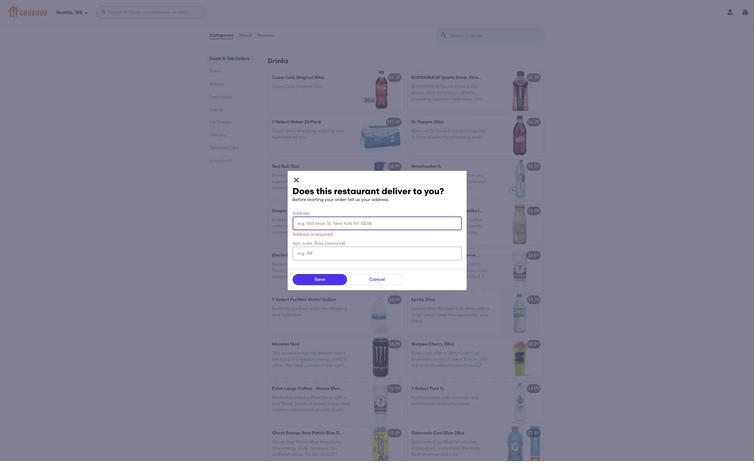 Task type: describe. For each thing, give the bounding box(es) containing it.
a up fun
[[272, 24, 275, 29]]

coffee for 7
[[437, 253, 451, 258]]

are
[[342, 17, 349, 23]]

e,g. 555 Main St, New York NY 10018 search field
[[293, 217, 462, 230]]

1 vertical spatial strawberry
[[292, 253, 316, 258]]

e,g. 15F search field
[[293, 247, 462, 260]]

blend of 23 flavors married together to form a pefectly refreshing soda.
[[411, 128, 487, 140]]

blue right 'patch' at the bottom of the page
[[326, 430, 335, 436]]

sugars.
[[333, 185, 348, 191]]

7- for 7-select water 24 pack
[[272, 119, 276, 125]]

taste. inside "purity you can taste; hydration you can feel. vapor distilled smartwater with added electrolytes for a distinctive pure and crisp taste."
[[465, 192, 477, 197]]

refreshing inside clean and refreshing water to stay hydrated all day.
[[295, 128, 316, 133]]

pure
[[429, 386, 439, 391]]

highly
[[323, 173, 335, 178]]

divine
[[455, 223, 468, 229]]

$5.99 for sprite
[[389, 297, 400, 302]]

electrolit strawberry kiwi 21oz
[[272, 253, 336, 258]]

suite,
[[302, 241, 313, 246]]

0 vertical spatial 24oz
[[501, 253, 511, 258]]

a up mix
[[443, 350, 446, 356]]

with inside the funyuns® onion flavored rings are a deliciously different snack that's fun to eat, with a crisp texture and zesty onion flavor
[[294, 30, 303, 35]]

and inside energy drink containing highly quality ingredients of caffeine, taurine, some b-group vitamins, and sugars.
[[323, 185, 332, 191]]

pefectly
[[431, 135, 448, 140]]

with inside discover a creamy blend of coffee and milk, mixed with divine vanilla flavor. the finest arabica beans create a rich and undeniably luscious beverage.
[[445, 223, 454, 229]]

0 horizontal spatial 24oz
[[344, 386, 354, 391]]

1 vertical spatial blend
[[330, 386, 343, 391]]

snacks tab
[[209, 81, 253, 87]]

cup"
[[470, 350, 481, 356]]

personal
[[209, 145, 227, 150]]

kiwi
[[295, 261, 303, 267]]

taurine,
[[322, 179, 339, 184]]

orange
[[296, 217, 311, 222]]

2 coca cola original 20oz from the top
[[272, 84, 323, 89]]

texture
[[319, 30, 334, 35]]

red
[[272, 164, 280, 169]]

caffeine,
[[302, 179, 321, 184]]

drinks inside tab
[[209, 69, 222, 74]]

bull
[[281, 164, 289, 169]]

7- for 7-select purified water gallon
[[272, 297, 276, 302]]

2 vertical spatial $5.99
[[528, 342, 539, 347]]

is
[[311, 232, 314, 237]]

a inside "purity you can taste; hydration you can feel. vapor distilled smartwater with added electrolytes for a distinctive pure and crisp taste."
[[468, 185, 471, 191]]

an
[[468, 363, 473, 368]]

together
[[468, 128, 487, 133]]

about
[[239, 33, 252, 38]]

bodyarmor
[[411, 75, 440, 80]]

frappuccino
[[434, 208, 461, 214]]

reviews button
[[257, 24, 275, 47]]

fresh food tab
[[209, 94, 253, 100]]

- for house
[[313, 386, 315, 391]]

cancel button
[[350, 274, 404, 285]]

and inside "purity you can taste; hydration you can feel. vapor distilled smartwater with added electrolytes for a distinctive pure and crisp taste."
[[444, 192, 453, 197]]

household
[[209, 158, 232, 163]]

1 horizontal spatial svg image
[[293, 176, 300, 184]]

funyuns® onion flavored rings are a deliciously different snack that's fun to eat, with a crisp texture and zesty onion flavor
[[272, 17, 349, 41]]

group
[[289, 185, 302, 191]]

0 horizontal spatial purified
[[290, 297, 307, 302]]

taste
[[436, 312, 447, 318]]

enjoy
[[421, 357, 432, 362]]

the
[[425, 230, 433, 235]]

water inside a delicious orange juice free from water or preservtives and not from concentrate.
[[272, 223, 284, 229]]

$4.59
[[528, 164, 539, 169]]

electrolytes inside refreshing kiwi and strawberry flavors to keep you hydrated and replenish the electrolytes lost during exercise.
[[300, 274, 325, 279]]

ghost energy sour patch blue raspberry 16oz image
[[357, 426, 404, 461]]

the inside refreshing kiwi and strawberry flavors to keep you hydrated and replenish the electrolytes lost during exercise.
[[292, 274, 299, 279]]

simply orange juice 52oz
[[272, 208, 327, 214]]

and inside perfectly purified water for refueling and hydration.
[[272, 312, 280, 318]]

vanilla
[[469, 223, 482, 229]]

0 horizontal spatial svg image
[[101, 10, 106, 15]]

starbucks frappuccino vanilla 13.7oz image
[[496, 204, 543, 245]]

juice
[[305, 208, 316, 214]]

1 horizontal spatial water
[[308, 297, 321, 302]]

with inside purified water with minerals and electrolytes added for taste.
[[441, 395, 450, 400]]

purity
[[411, 173, 423, 178]]

21oz
[[327, 253, 336, 258]]

you inside refreshing kiwi and strawberry flavors to keep you hydrated and replenish the electrolytes lost during exercise.
[[304, 268, 311, 273]]

and up flavor.
[[411, 223, 420, 229]]

icy!
[[475, 363, 482, 368]]

address for address is required.
[[293, 232, 310, 237]]

a left mix
[[433, 357, 436, 362]]

1 vertical spatial 1l
[[440, 386, 444, 391]]

1 horizontal spatial strawberry
[[469, 75, 493, 80]]

distinctive
[[411, 192, 433, 197]]

$4.79 for coca cola original 20oz
[[389, 75, 400, 80]]

0 horizontal spatial your
[[325, 197, 334, 202]]

restaurant
[[334, 186, 379, 196]]

7-select purified water gallon image
[[357, 293, 404, 333]]

52oz
[[317, 208, 327, 214]]

flavors inside keep cool with a "stay cold cup" and enjoy a mix of sweet flavors with the smooth refreshment of an icy!
[[464, 357, 478, 362]]

water inside perfectly purified water for refueling and hydration.
[[309, 306, 321, 311]]

and down finest
[[439, 236, 447, 241]]

arabica
[[446, 230, 463, 235]]

red bull 12oz image
[[357, 160, 404, 200]]

1 vertical spatial from
[[334, 223, 344, 229]]

main navigation navigation
[[0, 0, 754, 24]]

and inside gatorade cool blue rehydrates, replenishes, and refuels the body. best when served cold.
[[437, 446, 446, 451]]

banana
[[494, 75, 511, 80]]

energy drink containing highly quality ingredients of caffeine, taurine, some b-group vitamins, and sugars.
[[272, 173, 351, 191]]

flavor
[[296, 36, 308, 41]]

1 horizontal spatial drinks
[[268, 57, 288, 65]]

dr
[[411, 119, 416, 125]]

12oz
[[290, 164, 299, 169]]

added inside purified water with minerals and electrolytes added for taste.
[[437, 401, 451, 406]]

reviews
[[257, 33, 274, 38]]

of left an
[[463, 363, 467, 368]]

crisp inside the funyuns® onion flavored rings are a deliciously different snack that's fun to eat, with a crisp texture and zesty onion flavor
[[308, 30, 318, 35]]

1 horizontal spatial svg image
[[742, 8, 749, 16]]

large for extra large coffee - 7 reserve colombian 24oz
[[423, 253, 436, 258]]

that
[[448, 312, 457, 318]]

grocery tab
[[209, 132, 253, 138]]

ghost energy sour patch blue raspberry 16oz
[[272, 430, 368, 436]]

stay
[[336, 128, 345, 133]]

- for 7
[[452, 253, 454, 258]]

your for lemon-
[[480, 312, 489, 318]]

for inside perfectly purified water for refueling and hydration.
[[322, 306, 328, 311]]

candy tab
[[209, 106, 253, 113]]

and inside the funyuns® onion flavored rings are a deliciously different snack that's fun to eat, with a crisp texture and zesty onion flavor
[[335, 30, 344, 35]]

ice
[[209, 120, 216, 125]]

to inside refreshing kiwi and strawberry flavors to keep you hydrated and replenish the electrolytes lost during exercise.
[[287, 268, 291, 273]]

monster 16oz
[[272, 342, 299, 347]]

funyuns onion flavored rings 6oz image
[[357, 4, 404, 45]]

and inside a delicious orange juice free from water or preservtives and not from concentrate.
[[317, 223, 325, 229]]

order,
[[335, 197, 347, 202]]

containing
[[299, 173, 322, 178]]

floor
[[314, 241, 324, 246]]

fun
[[272, 30, 279, 35]]

refreshment
[[436, 363, 462, 368]]

drink inside the lemon-lime flavored soft drink with a crisp, clean taste that quenches your thirst.
[[465, 306, 475, 311]]

refreshing inside blend of 23 flavors married together to form a pefectly refreshing soda.
[[449, 135, 471, 140]]

1 horizontal spatial you
[[424, 173, 432, 178]]

to inside does this restaurant deliver to you? before starting your order, tell us your address.
[[413, 186, 422, 196]]

taste. inside purified water with minerals and electrolytes added for taste.
[[459, 401, 470, 406]]

cool
[[423, 350, 432, 356]]

slurpee cherry 30oz
[[411, 342, 454, 347]]

purity you can taste; hydration you can feel. vapor distilled smartwater with added electrolytes for a distinctive pure and crisp taste.
[[411, 173, 486, 197]]

rings
[[329, 17, 341, 23]]

clean
[[424, 312, 435, 318]]

monster 16oz image
[[357, 338, 404, 378]]

quality
[[336, 173, 351, 178]]

a inside the lemon-lime flavored soft drink with a crisp, clean taste that quenches your thirst.
[[486, 306, 489, 311]]

your for does
[[361, 197, 370, 202]]

of up refreshment
[[445, 357, 449, 362]]

select for water
[[276, 119, 289, 125]]

smartwater 1l image
[[496, 160, 543, 200]]

2 original from the top
[[296, 84, 313, 89]]

hydrated inside clean and refreshing water to stay hydrated all day.
[[272, 135, 291, 140]]

hydration.
[[281, 312, 303, 318]]

for inside "purity you can taste; hydration you can feel. vapor distilled smartwater with added electrolytes for a distinctive pure and crisp taste."
[[462, 185, 467, 191]]

food
[[222, 94, 232, 99]]

cool for rehydrates,
[[433, 439, 443, 444]]

select for pure
[[415, 386, 428, 391]]

starting
[[307, 197, 324, 202]]

purified inside purified water with minerals and electrolytes added for taste.
[[411, 395, 427, 400]]

quenches
[[458, 312, 479, 318]]

7- for 7-select pure 1l
[[411, 386, 415, 391]]

blue for gatorade cool blue 28oz
[[444, 430, 453, 436]]

beverage.
[[411, 242, 432, 248]]

24
[[304, 119, 310, 125]]

kiwi
[[317, 253, 326, 258]]

gatorade cool blue 28oz
[[411, 430, 464, 436]]

magnifying glass icon image
[[440, 32, 448, 39]]

select for purified
[[276, 297, 289, 302]]

1 cola from the top
[[285, 75, 295, 80]]

coca cola original 20oz image
[[357, 71, 404, 111]]

added inside "purity you can taste; hydration you can feel. vapor distilled smartwater with added electrolytes for a distinctive pure and crisp taste."
[[421, 185, 435, 191]]

2 coca from the top
[[272, 84, 284, 89]]

1 horizontal spatial 28oz
[[512, 75, 522, 80]]

lime
[[428, 306, 436, 311]]

seattle, wa
[[56, 10, 83, 15]]

crisp inside "purity you can taste; hydration you can feel. vapor distilled smartwater with added electrolytes for a distinctive pure and crisp taste."
[[454, 192, 464, 197]]

address.
[[371, 197, 389, 202]]

a left rich
[[426, 236, 429, 241]]

household tab
[[209, 157, 253, 164]]

with up 'icy!'
[[479, 357, 488, 362]]

$5.39
[[528, 75, 539, 80]]

sellers
[[235, 56, 249, 61]]

the inside keep cool with a "stay cold cup" and enjoy a mix of sweet flavors with the smooth refreshment of an icy!
[[411, 363, 418, 368]]

juice
[[312, 217, 322, 222]]

deals
[[209, 56, 221, 61]]



Task type: vqa. For each thing, say whether or not it's contained in the screenshot.


Task type: locate. For each thing, give the bounding box(es) containing it.
required.
[[315, 232, 334, 237]]

7-select pure 1l
[[411, 386, 444, 391]]

discover a creamy blend of coffee and milk, mixed with divine vanilla flavor. the finest arabica beans create a rich and undeniably luscious beverage.
[[411, 217, 490, 248]]

to down the 'feel.' at right top
[[413, 186, 422, 196]]

0 vertical spatial 28oz
[[512, 75, 522, 80]]

2 horizontal spatial your
[[480, 312, 489, 318]]

2 vertical spatial for
[[452, 401, 457, 406]]

crisp down 'different'
[[308, 30, 318, 35]]

$3.59 for extra large coffee - 7 reserve colombian 24oz
[[528, 253, 539, 258]]

the inside gatorade cool blue rehydrates, replenishes, and refuels the body. best when served cold.
[[462, 446, 469, 451]]

0 vertical spatial gatorade
[[411, 430, 432, 436]]

purified water with minerals and electrolytes added for taste.
[[411, 395, 479, 406]]

0 vertical spatial blend
[[411, 128, 423, 133]]

your down this
[[325, 197, 334, 202]]

svg image inside main navigation navigation
[[84, 11, 88, 14]]

of left 23
[[424, 128, 428, 133]]

2 horizontal spatial you
[[476, 173, 484, 178]]

0 horizontal spatial you
[[304, 268, 311, 273]]

and inside purified water with minerals and electrolytes added for taste.
[[470, 395, 479, 400]]

top
[[227, 56, 234, 61]]

2 gatorade from the top
[[411, 439, 432, 444]]

hydrated inside refreshing kiwi and strawberry flavors to keep you hydrated and replenish the electrolytes lost during exercise.
[[312, 268, 332, 273]]

0 horizontal spatial coffee
[[298, 386, 312, 391]]

1 vertical spatial coffee
[[298, 386, 312, 391]]

vapor
[[430, 179, 443, 184]]

and down keep
[[411, 357, 420, 362]]

ice cream tab
[[209, 119, 253, 126]]

1l up vapor
[[438, 164, 442, 169]]

"stay
[[447, 350, 458, 356]]

of inside discover a creamy blend of coffee and milk, mixed with divine vanilla flavor. the finest arabica beans create a rich and undeniably luscious beverage.
[[464, 217, 469, 222]]

and down perfectly
[[272, 312, 280, 318]]

purified down 7-select pure 1l
[[411, 395, 427, 400]]

pack
[[311, 119, 321, 125]]

funyuns® onion flavored rings are a deliciously different snack that's fun to eat, with a crisp texture and zesty onion flavor button
[[268, 4, 404, 45]]

tell
[[348, 197, 354, 202]]

$4.79 for lemon-lime flavored soft drink with a crisp, clean taste that quenches your thirst.
[[528, 297, 539, 302]]

electrolytes inside "purity you can taste; hydration you can feel. vapor distilled smartwater with added electrolytes for a distinctive pure and crisp taste."
[[436, 185, 461, 191]]

drink inside energy drink containing highly quality ingredients of caffeine, taurine, some b-group vitamins, and sugars.
[[288, 173, 298, 178]]

0 horizontal spatial the
[[292, 274, 299, 279]]

a inside blend of 23 flavors married together to form a pefectly refreshing soda.
[[428, 135, 430, 140]]

to inside clean and refreshing water to stay hydrated all day.
[[330, 128, 335, 133]]

drinks down zesty
[[268, 57, 288, 65]]

care
[[229, 145, 239, 150]]

from up not
[[332, 217, 342, 222]]

cool inside gatorade cool blue rehydrates, replenishes, and refuels the body. best when served cold.
[[433, 439, 443, 444]]

1 vertical spatial added
[[437, 401, 451, 406]]

crisp,
[[411, 312, 422, 318]]

mix
[[437, 357, 444, 362]]

of inside energy drink containing highly quality ingredients of caffeine, taurine, some b-group vitamins, and sugars.
[[297, 179, 301, 184]]

can down purity in the top of the page
[[411, 179, 419, 184]]

1 horizontal spatial the
[[411, 363, 418, 368]]

water
[[317, 128, 329, 133], [272, 223, 284, 229], [309, 306, 321, 311], [428, 395, 440, 400]]

or
[[285, 223, 290, 229]]

0 horizontal spatial strawberry
[[292, 253, 316, 258]]

added down pure
[[437, 401, 451, 406]]

svg image right wa
[[84, 11, 88, 14]]

0 vertical spatial added
[[421, 185, 435, 191]]

house
[[316, 386, 329, 391]]

2 vertical spatial 7-
[[411, 386, 415, 391]]

1 vertical spatial select
[[276, 297, 289, 302]]

of inside blend of 23 flavors married together to form a pefectly refreshing soda.
[[424, 128, 428, 133]]

to inside blend of 23 flavors married together to form a pefectly refreshing soda.
[[411, 135, 416, 140]]

water left 24
[[290, 119, 303, 125]]

distilled
[[444, 179, 460, 184]]

taste. down minerals
[[459, 401, 470, 406]]

cold.
[[449, 452, 459, 457]]

bodyarmor sports drink, strawberry banana 28oz image
[[496, 71, 543, 111]]

2 vertical spatial electrolytes
[[411, 401, 436, 406]]

0 vertical spatial 7-
[[272, 119, 276, 125]]

13.7oz
[[478, 208, 490, 214]]

some
[[272, 185, 284, 191]]

large for extra large coffee - house blend 24oz
[[284, 386, 297, 391]]

7-select pure 1l image
[[496, 382, 543, 422]]

snack
[[318, 24, 330, 29]]

a up mixed
[[430, 217, 433, 222]]

to left stay
[[330, 128, 335, 133]]

water up perfectly purified water for refueling and hydration.
[[308, 297, 321, 302]]

electrolytes inside purified water with minerals and electrolytes added for taste.
[[411, 401, 436, 406]]

and right pure
[[444, 192, 453, 197]]

gatorade for gatorade cool blue 28oz
[[411, 430, 432, 436]]

simply orange juice 52oz image
[[357, 204, 404, 245]]

0 vertical spatial extra
[[411, 253, 422, 258]]

extra large coffee - 7 reserve colombian 24oz image
[[496, 249, 543, 289]]

select
[[276, 119, 289, 125], [276, 297, 289, 302], [415, 386, 428, 391]]

0 horizontal spatial can
[[411, 179, 419, 184]]

2 horizontal spatial electrolytes
[[436, 185, 461, 191]]

1 vertical spatial $3.59
[[389, 386, 400, 391]]

energy up ingredients on the left of the page
[[272, 173, 286, 178]]

1 vertical spatial original
[[296, 84, 313, 89]]

1 horizontal spatial 16oz
[[359, 430, 368, 436]]

drinks down deals
[[209, 69, 222, 74]]

cool for 28oz
[[433, 430, 443, 436]]

0 vertical spatial 1l
[[438, 164, 442, 169]]

1 vertical spatial hydrated
[[312, 268, 332, 273]]

$4.79 for blend of 23 flavors married together to form a pefectly refreshing soda.
[[528, 119, 539, 125]]

1 horizontal spatial blend
[[411, 128, 423, 133]]

cola
[[285, 75, 295, 80], [285, 84, 295, 89]]

drinks tab
[[209, 68, 253, 75]]

your right us
[[361, 197, 370, 202]]

the down keep
[[292, 274, 299, 279]]

1 vertical spatial water
[[308, 297, 321, 302]]

rehydrates,
[[454, 439, 478, 444]]

0 vertical spatial for
[[462, 185, 467, 191]]

1 vertical spatial drink
[[465, 306, 475, 311]]

16oz right monster
[[290, 342, 299, 347]]

drink down '12oz'
[[288, 173, 298, 178]]

electrolytes down keep
[[300, 274, 325, 279]]

1 vertical spatial drinks
[[209, 69, 222, 74]]

coca
[[272, 75, 284, 80], [272, 84, 284, 89]]

exercise.
[[272, 280, 290, 286]]

sprite 20oz image
[[496, 293, 543, 333]]

0 vertical spatial select
[[276, 119, 289, 125]]

lost
[[326, 274, 333, 279]]

and inside keep cool with a "stay cold cup" and enjoy a mix of sweet flavors with the smooth refreshment of an icy!
[[411, 357, 420, 362]]

starbucks frappuccino vanilla 13.7oz
[[411, 208, 490, 214]]

$5.99 for smartwater
[[389, 164, 400, 169]]

and down taurine,
[[323, 185, 332, 191]]

personal care tab
[[209, 144, 253, 151]]

strawberry right the drink,
[[469, 75, 493, 80]]

1 vertical spatial 28oz
[[455, 430, 464, 436]]

patch
[[312, 430, 325, 436]]

eat,
[[285, 30, 293, 35]]

does
[[293, 186, 314, 196]]

cream
[[217, 120, 231, 125]]

with up mix
[[433, 350, 442, 356]]

2 horizontal spatial flavors
[[464, 357, 478, 362]]

7- up clean
[[272, 119, 276, 125]]

0 horizontal spatial water
[[290, 119, 303, 125]]

you right "hydration" on the right top of page
[[476, 173, 484, 178]]

$12.39
[[387, 119, 400, 125]]

deals & top sellers tab
[[209, 55, 253, 62]]

1 vertical spatial coca cola original 20oz
[[272, 84, 323, 89]]

1 gatorade from the top
[[411, 430, 432, 436]]

$6.59
[[528, 208, 539, 214]]

grocery
[[209, 132, 226, 138]]

$4.79
[[389, 75, 400, 80], [528, 119, 539, 125], [528, 297, 539, 302], [389, 342, 400, 347]]

1 horizontal spatial electrolytes
[[411, 401, 436, 406]]

a down "hydration" on the right top of page
[[468, 185, 471, 191]]

gatorade cool blue 28oz image
[[496, 426, 543, 461]]

create
[[411, 236, 425, 241]]

you up the 'feel.' at right top
[[424, 173, 432, 178]]

and right kiwi
[[304, 261, 313, 267]]

a right soft
[[486, 306, 489, 311]]

feel.
[[420, 179, 429, 184]]

svg image
[[84, 11, 88, 14], [293, 176, 300, 184]]

0 horizontal spatial crisp
[[308, 30, 318, 35]]

hydrated down strawberry
[[312, 268, 332, 273]]

0 horizontal spatial -
[[313, 386, 315, 391]]

and inside clean and refreshing water to stay hydrated all day.
[[286, 128, 294, 133]]

28oz up rehydrates,
[[455, 430, 464, 436]]

with inside "purity you can taste; hydration you can feel. vapor distilled smartwater with added electrolytes for a distinctive pure and crisp taste."
[[411, 185, 420, 191]]

1 horizontal spatial flavors
[[435, 128, 449, 133]]

2 vertical spatial select
[[415, 386, 428, 391]]

refreshing
[[295, 128, 316, 133], [449, 135, 471, 140]]

sprite
[[411, 297, 424, 302]]

and up the during
[[333, 268, 341, 273]]

1 horizontal spatial refreshing
[[449, 135, 471, 140]]

a down 23
[[428, 135, 430, 140]]

20oz
[[314, 75, 324, 80], [314, 84, 323, 89], [434, 119, 444, 125], [425, 297, 435, 302]]

vanilla
[[462, 208, 477, 214]]

select up perfectly
[[276, 297, 289, 302]]

extra for extra large coffee - 7 reserve colombian 24oz
[[411, 253, 422, 258]]

2 cool from the top
[[433, 439, 443, 444]]

and down juice
[[317, 223, 325, 229]]

flavors inside refreshing kiwi and strawberry flavors to keep you hydrated and replenish the electrolytes lost during exercise.
[[272, 268, 286, 273]]

blend inside blend of 23 flavors married together to form a pefectly refreshing soda.
[[411, 128, 423, 133]]

0 vertical spatial drinks
[[268, 57, 288, 65]]

0 horizontal spatial added
[[421, 185, 435, 191]]

pepper
[[417, 119, 433, 125]]

1 coca from the top
[[272, 75, 284, 80]]

7-select water 24 pack image
[[357, 115, 404, 156]]

slurpee cherry 30oz image
[[496, 338, 543, 378]]

0 vertical spatial $5.99
[[389, 164, 400, 169]]

24oz right the house
[[344, 386, 354, 391]]

0 horizontal spatial smartwater
[[411, 164, 437, 169]]

2 address from the top
[[293, 232, 310, 237]]

0 vertical spatial refreshing
[[295, 128, 316, 133]]

gatorade for gatorade cool blue rehydrates, replenishes, and refuels the body. best when served cold.
[[411, 439, 432, 444]]

1 horizontal spatial can
[[433, 173, 441, 178]]

your inside the lemon-lime flavored soft drink with a crisp, clean taste that quenches your thirst.
[[480, 312, 489, 318]]

1 cool from the top
[[433, 430, 443, 436]]

coffee for house
[[298, 386, 312, 391]]

pure
[[434, 192, 443, 197]]

0 vertical spatial 16oz
[[290, 342, 299, 347]]

water inside purified water with minerals and electrolytes added for taste.
[[428, 395, 440, 400]]

7- up perfectly
[[272, 297, 276, 302]]

28oz right the 'banana' in the top of the page
[[512, 75, 522, 80]]

smartwater up purity in the top of the page
[[411, 164, 437, 169]]

soft
[[456, 306, 464, 311]]

to left keep
[[287, 268, 291, 273]]

0 horizontal spatial large
[[284, 386, 297, 391]]

1 vertical spatial energy
[[286, 430, 300, 436]]

svg image
[[742, 8, 749, 16], [101, 10, 106, 15]]

2 horizontal spatial for
[[462, 185, 467, 191]]

rich
[[430, 236, 438, 241]]

the left smooth
[[411, 363, 418, 368]]

a delicious orange juice free from water or preservtives and not from concentrate.
[[272, 217, 344, 235]]

1 vertical spatial cola
[[285, 84, 295, 89]]

apt,
[[293, 241, 301, 246]]

from right not
[[334, 223, 344, 229]]

0 horizontal spatial blend
[[330, 386, 343, 391]]

apt, suite, floor (optional)
[[293, 241, 346, 246]]

smartwater inside "purity you can taste; hydration you can feel. vapor distilled smartwater with added electrolytes for a distinctive pure and crisp taste."
[[461, 179, 486, 184]]

water inside clean and refreshing water to stay hydrated all day.
[[317, 128, 329, 133]]

svg image up group
[[293, 176, 300, 184]]

smooth
[[419, 363, 435, 368]]

b-
[[285, 185, 289, 191]]

purified
[[290, 297, 307, 302], [411, 395, 427, 400]]

funyuns®
[[272, 17, 295, 23]]

1 original from the top
[[296, 75, 313, 80]]

23
[[429, 128, 434, 133]]

and down that's
[[335, 30, 344, 35]]

1 horizontal spatial for
[[452, 401, 457, 406]]

1 vertical spatial address
[[293, 232, 310, 237]]

thirst.
[[411, 319, 423, 324]]

1 horizontal spatial hydrated
[[312, 268, 332, 273]]

water down 7-select purified water gallon
[[309, 306, 321, 311]]

flavors up pefectly at right
[[435, 128, 449, 133]]

select left pure
[[415, 386, 428, 391]]

0 vertical spatial can
[[433, 173, 441, 178]]

form
[[417, 135, 426, 140]]

1 vertical spatial smartwater
[[461, 179, 486, 184]]

perfectly
[[272, 306, 291, 311]]

clean and refreshing water to stay hydrated all day.
[[272, 128, 345, 140]]

your right quenches
[[480, 312, 489, 318]]

0 horizontal spatial drinks
[[209, 69, 222, 74]]

$3.59 for extra large coffee - house blend 24oz
[[389, 386, 400, 391]]

smartwater
[[411, 164, 437, 169], [461, 179, 486, 184]]

0 vertical spatial energy
[[272, 173, 286, 178]]

1 vertical spatial $5.99
[[389, 297, 400, 302]]

of up divine
[[464, 217, 469, 222]]

water down pure
[[428, 395, 440, 400]]

coffee
[[437, 253, 451, 258], [298, 386, 312, 391]]

1 address from the top
[[293, 211, 310, 216]]

extra large coffee - house blend 24oz image
[[357, 382, 404, 422]]

refreshing
[[272, 261, 294, 267]]

water down the pack
[[317, 128, 329, 133]]

energy inside energy drink containing highly quality ingredients of caffeine, taurine, some b-group vitamins, and sugars.
[[272, 173, 286, 178]]

refreshing up day. at the left
[[295, 128, 316, 133]]

1 vertical spatial crisp
[[454, 192, 464, 197]]

1 vertical spatial the
[[411, 363, 418, 368]]

7-select purified water gallon
[[272, 297, 336, 302]]

with up quenches
[[476, 306, 485, 311]]

1 vertical spatial can
[[411, 179, 419, 184]]

and up served
[[437, 446, 446, 451]]

sour
[[302, 430, 311, 436]]

0 horizontal spatial 28oz
[[455, 430, 464, 436]]

extra for extra large coffee - house blend 24oz
[[272, 386, 283, 391]]

with inside the lemon-lime flavored soft drink with a crisp, clean taste that quenches your thirst.
[[476, 306, 485, 311]]

&
[[222, 56, 226, 61]]

1 vertical spatial 16oz
[[359, 430, 368, 436]]

1 vertical spatial -
[[313, 386, 315, 391]]

0 vertical spatial coca
[[272, 75, 284, 80]]

blend right the house
[[330, 386, 343, 391]]

1 horizontal spatial smartwater
[[461, 179, 486, 184]]

address up orange
[[293, 211, 310, 216]]

- left 7
[[452, 253, 454, 258]]

strawberry up kiwi
[[292, 253, 316, 258]]

taste.
[[465, 192, 477, 197], [459, 401, 470, 406]]

blue for gatorade cool blue rehydrates, replenishes, and refuels the body. best when served cold.
[[444, 439, 453, 444]]

ghost
[[272, 430, 285, 436]]

0 vertical spatial original
[[296, 75, 313, 80]]

1 vertical spatial 24oz
[[344, 386, 354, 391]]

1 vertical spatial electrolytes
[[300, 274, 325, 279]]

to right fun
[[280, 30, 284, 35]]

electrolytes down 7-select pure 1l
[[411, 401, 436, 406]]

0 vertical spatial coffee
[[437, 253, 451, 258]]

for
[[462, 185, 467, 191], [322, 306, 328, 311], [452, 401, 457, 406]]

with left minerals
[[441, 395, 450, 400]]

1 vertical spatial flavors
[[272, 268, 286, 273]]

1 horizontal spatial $3.59
[[528, 253, 539, 258]]

starbucks
[[411, 208, 433, 214]]

and up all
[[286, 128, 294, 133]]

to left form
[[411, 135, 416, 140]]

dr pepper 20oz image
[[496, 115, 543, 156]]

the down rehydrates,
[[462, 446, 469, 451]]

with up distinctive
[[411, 185, 420, 191]]

drink,
[[456, 75, 468, 80]]

keep cool with a "stay cold cup" and enjoy a mix of sweet flavors with the smooth refreshment of an icy!
[[411, 350, 488, 368]]

0 vertical spatial -
[[452, 253, 454, 258]]

with up arabica
[[445, 223, 454, 229]]

electrolit strawberry kiwi 21oz image
[[357, 249, 404, 289]]

strawberry
[[314, 261, 336, 267]]

drink up quenches
[[465, 306, 475, 311]]

blue up "refuels"
[[444, 439, 453, 444]]

your
[[325, 197, 334, 202], [361, 197, 370, 202], [480, 312, 489, 318]]

red bull 12oz
[[272, 164, 299, 169]]

0 horizontal spatial for
[[322, 306, 328, 311]]

0 vertical spatial taste.
[[465, 192, 477, 197]]

you right keep
[[304, 268, 311, 273]]

$5.59
[[528, 430, 539, 436]]

sports
[[441, 75, 455, 80]]

flavors inside blend of 23 flavors married together to form a pefectly refreshing soda.
[[435, 128, 449, 133]]

0 vertical spatial $3.59
[[528, 253, 539, 258]]

coffee left the house
[[298, 386, 312, 391]]

creamy
[[434, 217, 450, 222]]

candy
[[209, 107, 223, 112]]

address down preservtives
[[293, 232, 310, 237]]

delicious
[[276, 217, 295, 222]]

gatorade cool blue rehydrates, replenishes, and refuels the body. best when served cold.
[[411, 439, 481, 457]]

cool up gatorade cool blue rehydrates, replenishes, and refuels the body. best when served cold.
[[433, 430, 443, 436]]

24oz right colombian at the right of the page
[[501, 253, 511, 258]]

0 horizontal spatial drink
[[288, 173, 298, 178]]

0 vertical spatial cola
[[285, 75, 295, 80]]

refreshing down married
[[449, 135, 471, 140]]

blend up form
[[411, 128, 423, 133]]

1 vertical spatial 7-
[[272, 297, 276, 302]]

served
[[434, 452, 448, 457]]

0 vertical spatial electrolytes
[[436, 185, 461, 191]]

blue up gatorade cool blue rehydrates, replenishes, and refuels the body. best when served cold.
[[444, 430, 453, 436]]

water down a
[[272, 223, 284, 229]]

0 vertical spatial coca cola original 20oz
[[272, 75, 324, 80]]

replenish
[[272, 274, 291, 279]]

address is required.
[[293, 232, 334, 237]]

1 horizontal spatial large
[[423, 253, 436, 258]]

7- left pure
[[411, 386, 415, 391]]

address for address
[[293, 211, 310, 216]]

0 vertical spatial water
[[290, 119, 303, 125]]

added down the 'feel.' at right top
[[421, 185, 435, 191]]

for inside purified water with minerals and electrolytes added for taste.
[[452, 401, 457, 406]]

0 vertical spatial svg image
[[84, 11, 88, 14]]

to inside the funyuns® onion flavored rings are a deliciously different snack that's fun to eat, with a crisp texture and zesty onion flavor
[[280, 30, 284, 35]]

blue inside gatorade cool blue rehydrates, replenishes, and refuels the body. best when served cold.
[[444, 439, 453, 444]]

electrolytes down distilled
[[436, 185, 461, 191]]

16oz right raspberry
[[359, 430, 368, 436]]

coffee left 7
[[437, 253, 451, 258]]

0 vertical spatial from
[[332, 217, 342, 222]]

onion
[[296, 17, 309, 23]]

a down 'different'
[[304, 30, 307, 35]]

1 vertical spatial extra
[[272, 386, 283, 391]]

1 vertical spatial large
[[284, 386, 297, 391]]

crisp down distilled
[[454, 192, 464, 197]]

lemon-lime flavored soft drink with a crisp, clean taste that quenches your thirst.
[[411, 306, 489, 324]]

energy left sour
[[286, 430, 300, 436]]

0 horizontal spatial extra
[[272, 386, 283, 391]]

smartwater down "hydration" on the right top of page
[[461, 179, 486, 184]]

gatorade inside gatorade cool blue rehydrates, replenishes, and refuels the body. best when served cold.
[[411, 439, 432, 444]]

2 cola from the top
[[285, 84, 295, 89]]

1 coca cola original 20oz from the top
[[272, 75, 324, 80]]

extra large coffee - 7 reserve colombian 24oz
[[411, 253, 511, 258]]

0 horizontal spatial 16oz
[[290, 342, 299, 347]]



